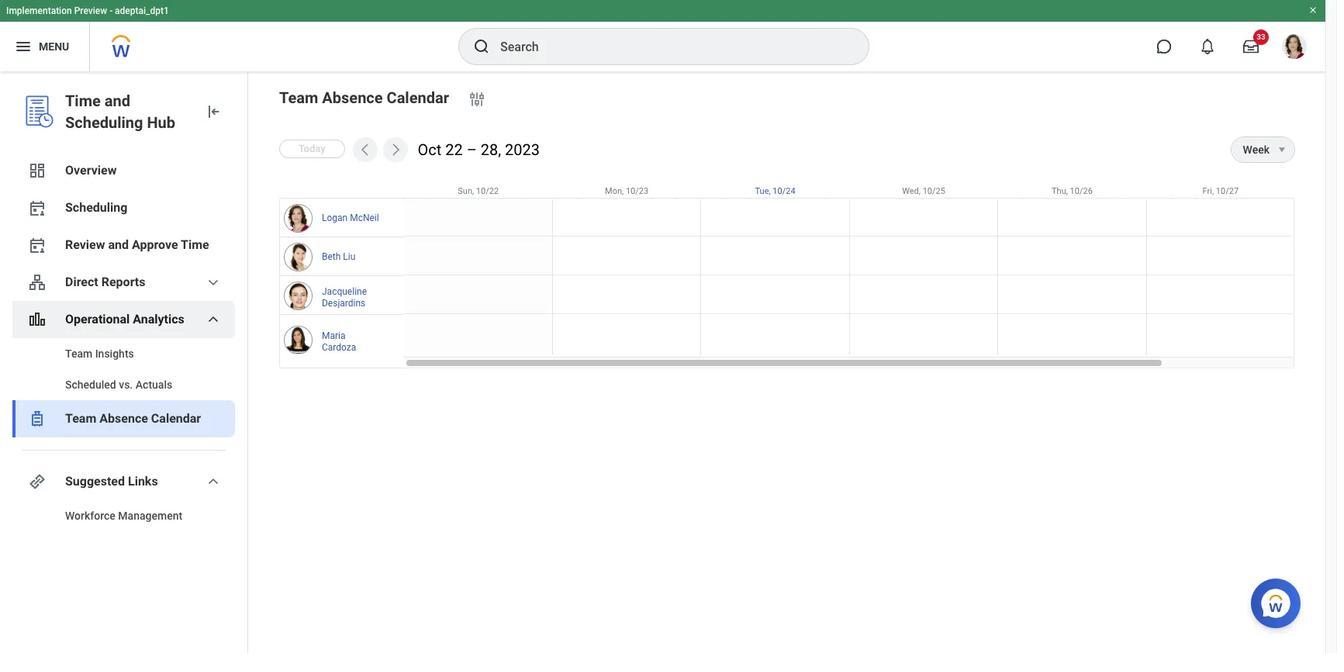 Task type: vqa. For each thing, say whether or not it's contained in the screenshot.
to
no



Task type: locate. For each thing, give the bounding box(es) containing it.
suggested links button
[[12, 463, 235, 501]]

maria cardoza
[[322, 331, 356, 353]]

vs.
[[119, 379, 133, 391]]

overview
[[65, 163, 117, 178]]

logan
[[322, 213, 348, 224]]

menu button
[[0, 22, 89, 71]]

1 horizontal spatial team absence calendar
[[279, 88, 449, 107]]

absence inside "navigation pane" region
[[100, 411, 148, 426]]

and inside review and approve time link
[[108, 237, 129, 252]]

absence
[[322, 88, 383, 107], [100, 411, 148, 426]]

team absence calendar down the vs.
[[65, 411, 201, 426]]

jacqueline
[[322, 286, 367, 297]]

scheduling
[[65, 113, 143, 132], [65, 200, 128, 215]]

scheduled
[[65, 379, 116, 391]]

operational analytics button
[[12, 301, 235, 338]]

chevron down small image for reports
[[204, 273, 223, 292]]

time right approve
[[181, 237, 209, 252]]

0 vertical spatial scheduling
[[65, 113, 143, 132]]

1 vertical spatial team absence calendar
[[65, 411, 201, 426]]

desjardins
[[322, 298, 366, 309]]

and
[[105, 92, 130, 110], [108, 237, 129, 252]]

search image
[[473, 37, 491, 56]]

1 vertical spatial team
[[65, 348, 92, 360]]

direct
[[65, 275, 98, 289]]

reports
[[101, 275, 145, 289]]

workforce management link
[[12, 501, 235, 532]]

1 vertical spatial calendar
[[151, 411, 201, 426]]

cardoza
[[322, 343, 356, 353]]

and for time
[[105, 92, 130, 110]]

scheduling link
[[12, 189, 235, 227]]

chevron down small image
[[204, 310, 223, 329]]

calendar user solid image
[[28, 199, 47, 217]]

team insights link
[[12, 338, 235, 369]]

time inside time and scheduling hub
[[65, 92, 101, 110]]

team absence calendar
[[279, 88, 449, 107], [65, 411, 201, 426]]

chevron down small image up chevron down small icon
[[204, 273, 223, 292]]

0 horizontal spatial calendar
[[151, 411, 201, 426]]

preview
[[74, 5, 107, 16]]

menu
[[39, 40, 69, 52]]

0 horizontal spatial team absence calendar
[[65, 411, 201, 426]]

and right review
[[108, 237, 129, 252]]

oct 22 – 28, 2023
[[418, 140, 540, 159]]

operational analytics
[[65, 312, 185, 327]]

scheduling down overview
[[65, 200, 128, 215]]

team up scheduled
[[65, 348, 92, 360]]

team
[[279, 88, 318, 107], [65, 348, 92, 360], [65, 411, 96, 426]]

team absence calendar up chevron left 'image'
[[279, 88, 449, 107]]

week button
[[1232, 137, 1270, 162]]

and for review
[[108, 237, 129, 252]]

33 button
[[1235, 29, 1270, 64]]

2023
[[505, 140, 540, 159]]

1 vertical spatial and
[[108, 237, 129, 252]]

and up overview link on the top left of the page
[[105, 92, 130, 110]]

task timeoff image
[[28, 410, 47, 428]]

calendar
[[387, 88, 449, 107], [151, 411, 201, 426]]

calendar user solid image
[[28, 236, 47, 255]]

beth liu link
[[322, 249, 356, 263]]

1 vertical spatial absence
[[100, 411, 148, 426]]

time inside review and approve time link
[[181, 237, 209, 252]]

2 chevron down small image from the top
[[204, 473, 223, 491]]

chevron down small image right links
[[204, 473, 223, 491]]

oct
[[418, 140, 442, 159]]

direct reports button
[[12, 264, 235, 301]]

scheduled vs. actuals
[[65, 379, 172, 391]]

caret down image
[[1274, 144, 1292, 156]]

analytics
[[133, 312, 185, 327]]

week
[[1244, 144, 1270, 156]]

1 vertical spatial chevron down small image
[[204, 473, 223, 491]]

absence down scheduled vs. actuals link at the bottom
[[100, 411, 148, 426]]

time and scheduling hub
[[65, 92, 175, 132]]

and inside time and scheduling hub
[[105, 92, 130, 110]]

approve
[[132, 237, 178, 252]]

-
[[110, 5, 113, 16]]

team absence calendar link
[[12, 400, 235, 438]]

2 scheduling from the top
[[65, 200, 128, 215]]

logan mcneil link
[[322, 210, 379, 225]]

0 vertical spatial team absence calendar
[[279, 88, 449, 107]]

0 vertical spatial time
[[65, 92, 101, 110]]

calendar up oct
[[387, 88, 449, 107]]

operational analytics element
[[12, 338, 235, 400]]

calendar down actuals
[[151, 411, 201, 426]]

0 vertical spatial and
[[105, 92, 130, 110]]

Search Workday  search field
[[501, 29, 837, 64]]

1 vertical spatial time
[[181, 237, 209, 252]]

chevron down small image inside suggested links dropdown button
[[204, 473, 223, 491]]

2 vertical spatial team
[[65, 411, 96, 426]]

0 vertical spatial calendar
[[387, 88, 449, 107]]

absence up chevron left 'image'
[[322, 88, 383, 107]]

scheduling up overview
[[65, 113, 143, 132]]

team down scheduled
[[65, 411, 96, 426]]

1 chevron down small image from the top
[[204, 273, 223, 292]]

team insights
[[65, 348, 134, 360]]

chevron down small image inside direct reports dropdown button
[[204, 273, 223, 292]]

team up today
[[279, 88, 318, 107]]

view team image
[[28, 273, 47, 292]]

overview link
[[12, 152, 235, 189]]

0 horizontal spatial absence
[[100, 411, 148, 426]]

1 scheduling from the top
[[65, 113, 143, 132]]

time down menu
[[65, 92, 101, 110]]

time and scheduling hub element
[[65, 90, 192, 133]]

1 vertical spatial scheduling
[[65, 200, 128, 215]]

chevron down small image
[[204, 273, 223, 292], [204, 473, 223, 491]]

workforce
[[65, 510, 116, 522]]

0 vertical spatial absence
[[322, 88, 383, 107]]

chevron right image
[[388, 142, 403, 158]]

0 horizontal spatial time
[[65, 92, 101, 110]]

menu banner
[[0, 0, 1326, 71]]

0 vertical spatial chevron down small image
[[204, 273, 223, 292]]

team inside the operational analytics element
[[65, 348, 92, 360]]

time
[[65, 92, 101, 110], [181, 237, 209, 252]]

1 horizontal spatial time
[[181, 237, 209, 252]]

calendar inside "navigation pane" region
[[151, 411, 201, 426]]

chevron down small image for links
[[204, 473, 223, 491]]



Task type: describe. For each thing, give the bounding box(es) containing it.
suggested
[[65, 474, 125, 489]]

scheduling inside time and scheduling hub
[[65, 113, 143, 132]]

links
[[128, 474, 158, 489]]

maria cardoza link
[[322, 328, 381, 354]]

review and approve time link
[[12, 227, 235, 264]]

beth
[[322, 252, 341, 263]]

change selection image
[[468, 90, 487, 109]]

chevron left image
[[357, 142, 373, 158]]

workforce management
[[65, 510, 182, 522]]

management
[[118, 510, 182, 522]]

navigation pane region
[[0, 71, 248, 653]]

close environment banner image
[[1309, 5, 1319, 15]]

transformation import image
[[204, 102, 223, 121]]

0 vertical spatial team
[[279, 88, 318, 107]]

chart image
[[28, 310, 47, 329]]

hub
[[147, 113, 175, 132]]

suggested links
[[65, 474, 158, 489]]

–
[[467, 140, 477, 159]]

beth liu
[[322, 252, 356, 263]]

adeptai_dpt1
[[115, 5, 169, 16]]

profile logan mcneil image
[[1283, 34, 1308, 62]]

today
[[299, 143, 326, 155]]

22
[[446, 140, 463, 159]]

today button
[[279, 140, 345, 158]]

review and approve time
[[65, 237, 209, 252]]

1 horizontal spatial absence
[[322, 88, 383, 107]]

link image
[[28, 473, 47, 491]]

review
[[65, 237, 105, 252]]

mcneil
[[350, 213, 379, 224]]

1 horizontal spatial calendar
[[387, 88, 449, 107]]

scheduled vs. actuals link
[[12, 369, 235, 400]]

insights
[[95, 348, 134, 360]]

direct reports
[[65, 275, 145, 289]]

dashboard image
[[28, 161, 47, 180]]

actuals
[[136, 379, 172, 391]]

liu
[[343, 252, 356, 263]]

maria
[[322, 331, 346, 342]]

28,
[[481, 140, 501, 159]]

notifications large image
[[1201, 39, 1216, 54]]

33
[[1257, 33, 1266, 41]]

jacqueline desjardins link
[[322, 283, 381, 310]]

inbox large image
[[1244, 39, 1260, 54]]

operational
[[65, 312, 130, 327]]

justify image
[[14, 37, 33, 56]]

implementation
[[6, 5, 72, 16]]

implementation preview -   adeptai_dpt1
[[6, 5, 169, 16]]

jacqueline desjardins
[[322, 286, 367, 309]]

team absence calendar inside "navigation pane" region
[[65, 411, 201, 426]]

logan mcneil
[[322, 213, 379, 224]]



